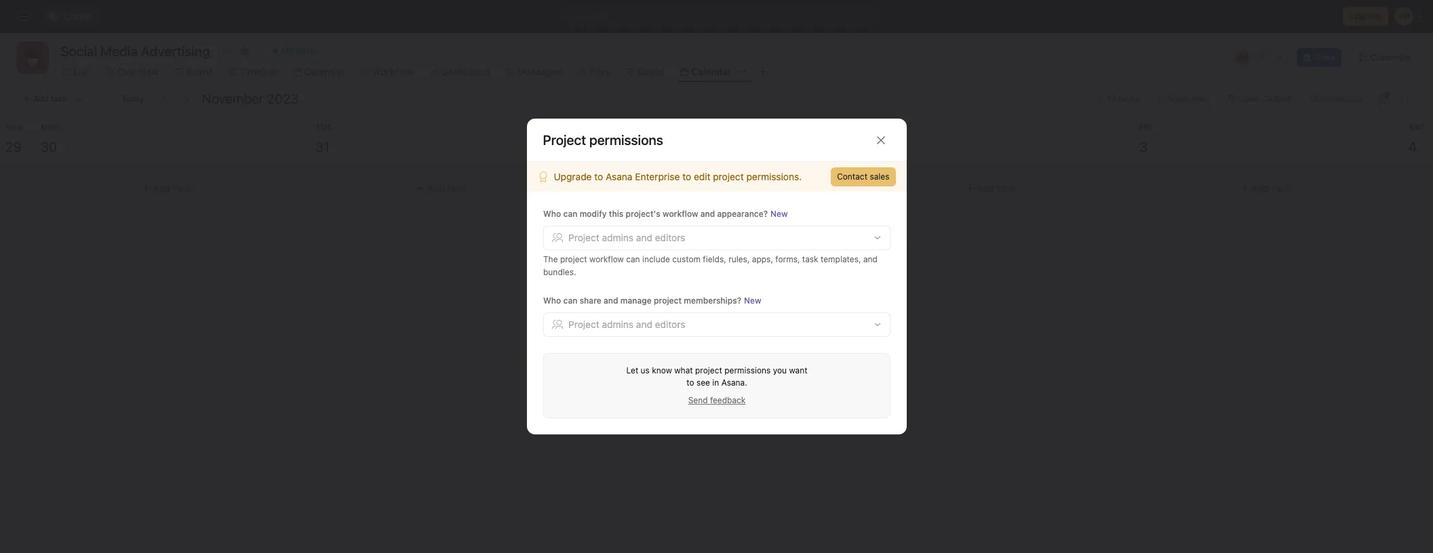 Task type: describe. For each thing, give the bounding box(es) containing it.
can for share
[[563, 296, 577, 306]]

mon 30
[[41, 122, 61, 155]]

admins for this
[[602, 232, 633, 243]]

share for share
[[1314, 52, 1336, 62]]

members (1)
[[543, 323, 606, 335]]

30
[[41, 139, 57, 155]]

asana.
[[721, 378, 747, 388]]

dashboard link
[[430, 64, 490, 79]]

rules,
[[728, 254, 749, 265]]

add members by name or email… button
[[543, 217, 844, 242]]

us
[[640, 366, 649, 376]]

1 horizontal spatial workflow
[[662, 209, 698, 219]]

project permissions
[[750, 159, 826, 169]]

workflow
[[372, 66, 414, 77]]

1 calendar link from the left
[[294, 64, 345, 79]]

who for who can modify this project's workflow and appearance? new
[[543, 209, 561, 219]]

send
[[688, 395, 707, 406]]

shared with thought zone (brainstorm space)
[[568, 287, 772, 299]]

close this dialog image inside share social media advertising dialog
[[875, 149, 886, 160]]

1 board link from the left
[[175, 64, 212, 79]]

thought inside shared with thought zone (brainstorm space) option group
[[622, 287, 659, 299]]

the
[[543, 254, 558, 265]]

manage notifications
[[793, 324, 885, 335]]

members
[[572, 224, 613, 236]]

you
[[773, 366, 786, 376]]

to left asana
[[594, 171, 603, 182]]

thought inside thought zone (brainstorm space) and task collaborators membership by request
[[573, 346, 610, 358]]

1 horizontal spatial permissions
[[780, 159, 826, 169]]

manage notifications button
[[793, 324, 890, 335]]

send feedback
[[688, 395, 745, 406]]

contact
[[837, 172, 867, 182]]

project for who can modify this project's workflow and appearance?
[[568, 232, 599, 243]]

(brainstorm
[[637, 346, 688, 358]]

workflow inside the 'the project workflow can include custom fields, rules, apps, forms, task templates, and bundles.'
[[589, 254, 624, 265]]

usersicon image
[[548, 353, 559, 364]]

invite for invite
[[858, 223, 881, 235]]

this
[[609, 209, 623, 219]]

can inside the 'the project workflow can include custom fields, rules, apps, forms, task templates, and bundles.'
[[626, 254, 640, 265]]

custom
[[672, 254, 700, 265]]

2
[[870, 139, 878, 155]]

in
[[712, 378, 719, 388]]

fri 3
[[1139, 122, 1153, 155]]

memberships?
[[683, 296, 741, 306]]

timeline link
[[229, 64, 277, 79]]

share
[[579, 296, 601, 306]]

sales
[[870, 172, 889, 182]]

tue 31
[[315, 122, 332, 155]]

project permissions
[[543, 132, 663, 148]]

4
[[1409, 139, 1417, 155]]

list
[[73, 66, 90, 77]]

project for who can share and manage project memberships?
[[568, 319, 599, 330]]

sat 4
[[1409, 122, 1425, 155]]

shared with thought zone (brainstorm space) option group
[[543, 275, 890, 312]]

files
[[590, 66, 610, 77]]

modify
[[579, 209, 606, 219]]

let us know what project permissions you want to see in asana.
[[626, 366, 807, 388]]

edit
[[694, 171, 710, 182]]

with
[[602, 287, 620, 299]]

and left appearance?
[[700, 209, 715, 219]]

social
[[582, 146, 618, 162]]

2 calendar link from the left
[[680, 64, 732, 79]]

files link
[[579, 64, 610, 79]]

invite with email
[[543, 194, 624, 206]]

by inside button
[[615, 224, 626, 236]]

with email
[[573, 194, 624, 206]]

and inside the 'the project workflow can include custom fields, rules, apps, forms, task templates, and bundles.'
[[863, 254, 877, 265]]

upgrade button
[[1343, 7, 1388, 26]]

contact sales button
[[831, 168, 896, 187]]

and left or at the top of page
[[636, 232, 652, 243]]

calendar for 1st "calendar" link from right
[[691, 66, 732, 77]]

project permissions dialog
[[527, 119, 906, 435]]

by inside thought zone (brainstorm space) and task collaborators membership by request
[[623, 360, 632, 371]]

editors for project
[[655, 319, 685, 330]]

list link
[[62, 64, 90, 79]]

permissions.
[[746, 171, 802, 182]]

the project workflow can include custom fields, rules, apps, forms, task templates, and bundles.
[[543, 254, 877, 277]]

admins for and
[[602, 319, 633, 330]]

fields,
[[703, 254, 726, 265]]

invite for invite with email
[[543, 194, 570, 206]]

3
[[1139, 139, 1148, 155]]

upgrade for upgrade to asana enterprise to edit project permissions.
[[554, 171, 592, 182]]

zone inside shared with thought zone (brainstorm space) option group
[[662, 287, 684, 299]]

project inside the 'the project workflow can include custom fields, rules, apps, forms, task templates, and bundles.'
[[560, 254, 587, 265]]

who can share and manage project memberships? new
[[543, 296, 761, 306]]

1 horizontal spatial new
[[770, 209, 787, 219]]

2023
[[267, 91, 298, 106]]

share button
[[1297, 48, 1342, 67]]

bundles.
[[543, 267, 576, 277]]

timeline
[[239, 66, 277, 77]]

workflow link
[[361, 64, 414, 79]]

sun
[[5, 122, 23, 132]]

bug image
[[24, 50, 41, 66]]



Task type: locate. For each thing, give the bounding box(es) containing it.
0 vertical spatial can
[[563, 209, 577, 219]]

november 2023
[[202, 91, 298, 106]]

0 vertical spatial project admins and editors
[[568, 232, 685, 243]]

0 vertical spatial admins
[[602, 232, 633, 243]]

dashboard
[[441, 66, 490, 77]]

1 close this dialog image from the top
[[875, 135, 886, 145]]

1 vertical spatial project admins and editors
[[568, 319, 685, 330]]

task
[[51, 94, 67, 104], [173, 182, 192, 194], [448, 182, 467, 194], [722, 182, 741, 194], [997, 182, 1016, 194], [1272, 182, 1291, 194], [802, 254, 818, 265], [743, 346, 762, 358]]

by left us
[[623, 360, 632, 371]]

invite up templates,
[[858, 223, 881, 235]]

zone down custom
[[662, 287, 684, 299]]

0 vertical spatial new
[[770, 209, 787, 219]]

share
[[1314, 52, 1336, 62], [543, 146, 578, 162]]

2 project admins and editors from the top
[[568, 319, 685, 330]]

calendar for 2nd "calendar" link from right
[[304, 66, 345, 77]]

0 horizontal spatial new
[[744, 296, 761, 306]]

share social media advertising
[[543, 146, 731, 162]]

0 horizontal spatial calendar link
[[294, 64, 345, 79]]

1 vertical spatial upgrade
[[554, 171, 592, 182]]

project admins and editors for manage
[[568, 319, 685, 330]]

2 calendar from the left
[[691, 66, 732, 77]]

0 horizontal spatial permissions
[[724, 366, 770, 376]]

1 vertical spatial zone
[[612, 346, 635, 358]]

None text field
[[57, 39, 214, 63]]

workflow
[[662, 209, 698, 219], [589, 254, 624, 265]]

project admins and editors down "manage"
[[568, 319, 685, 330]]

overview
[[117, 66, 159, 77]]

templates,
[[820, 254, 861, 265]]

2 editors from the top
[[655, 319, 685, 330]]

1
[[590, 139, 596, 155]]

share inside dialog
[[543, 146, 578, 162]]

1 vertical spatial by
[[623, 360, 632, 371]]

1 horizontal spatial board link
[[627, 64, 664, 79]]

project down modify
[[568, 232, 599, 243]]

share for share social media advertising
[[543, 146, 578, 162]]

1 horizontal spatial zone
[[662, 287, 684, 299]]

know
[[652, 366, 672, 376]]

add members by name or email…
[[552, 224, 697, 236]]

name
[[629, 224, 653, 236]]

29
[[5, 139, 21, 155]]

shared
[[568, 287, 599, 299]]

1 project admins and editors button from the top
[[543, 226, 890, 250]]

by down this
[[615, 224, 626, 236]]

admins down this
[[602, 232, 633, 243]]

can left include
[[626, 254, 640, 265]]

messages
[[517, 66, 563, 77]]

1 horizontal spatial upgrade
[[1349, 11, 1382, 21]]

1 horizontal spatial calendar link
[[680, 64, 732, 79]]

see
[[696, 378, 710, 388]]

board link right files
[[627, 64, 664, 79]]

overview link
[[106, 64, 159, 79]]

project admins and editors button for and
[[543, 226, 890, 250]]

zone
[[662, 287, 684, 299], [612, 346, 635, 358]]

calendar link
[[294, 64, 345, 79], [680, 64, 732, 79]]

board right files
[[637, 66, 664, 77]]

upgrade inside button
[[1349, 11, 1382, 21]]

0 horizontal spatial thought
[[573, 346, 610, 358]]

0 horizontal spatial share
[[543, 146, 578, 162]]

1 vertical spatial project
[[568, 232, 599, 243]]

new right appearance?
[[770, 209, 787, 219]]

send feedback link
[[688, 395, 745, 407]]

upgrade
[[1349, 11, 1382, 21], [554, 171, 592, 182]]

can down invite with email
[[563, 209, 577, 219]]

1 horizontal spatial thought
[[622, 287, 659, 299]]

2 board link from the left
[[627, 64, 664, 79]]

thought right with
[[622, 287, 659, 299]]

1 vertical spatial can
[[626, 254, 640, 265]]

2 vertical spatial can
[[563, 296, 577, 306]]

0 horizontal spatial calendar
[[304, 66, 345, 77]]

to
[[594, 171, 603, 182], [682, 171, 691, 182], [686, 378, 694, 388]]

0 vertical spatial permissions
[[780, 159, 826, 169]]

and down who can share and manage project memberships? new
[[636, 319, 652, 330]]

2 close this dialog image from the top
[[875, 149, 886, 160]]

tue
[[315, 122, 332, 132]]

1 horizontal spatial invite
[[858, 223, 881, 235]]

new right memberships?
[[744, 296, 761, 306]]

add task
[[33, 94, 67, 104], [153, 182, 192, 194], [427, 182, 467, 194], [702, 182, 741, 194], [977, 182, 1016, 194], [1251, 182, 1291, 194]]

membership
[[573, 360, 620, 371]]

project permissions image
[[848, 149, 859, 160]]

collaborators
[[764, 346, 822, 358]]

1 horizontal spatial calendar
[[691, 66, 732, 77]]

sun 29
[[5, 122, 23, 155]]

project admins and editors down this
[[568, 232, 685, 243]]

0 vertical spatial zone
[[662, 287, 684, 299]]

1 vertical spatial permissions
[[724, 366, 770, 376]]

1 vertical spatial admins
[[602, 319, 633, 330]]

0 vertical spatial by
[[615, 224, 626, 236]]

to left "edit" at the left
[[682, 171, 691, 182]]

2 board from the left
[[637, 66, 664, 77]]

0 vertical spatial close this dialog image
[[875, 135, 886, 145]]

share inside button
[[1314, 52, 1336, 62]]

who can modify this project's workflow and appearance? new
[[543, 209, 787, 219]]

0 horizontal spatial zone
[[612, 346, 635, 358]]

calendar
[[304, 66, 345, 77], [691, 66, 732, 77]]

add inside button
[[552, 224, 569, 236]]

1 vertical spatial close this dialog image
[[875, 149, 886, 160]]

remove from starred image
[[239, 45, 250, 56]]

and inside thought zone (brainstorm space) and task collaborators membership by request
[[724, 346, 741, 358]]

let
[[626, 366, 638, 376]]

editors
[[655, 232, 685, 243], [655, 319, 685, 330]]

jm
[[1237, 52, 1248, 62]]

2 admins from the top
[[602, 319, 633, 330]]

media advertising
[[622, 146, 731, 162]]

sat
[[1409, 122, 1425, 132]]

1 vertical spatial project admins and editors button
[[543, 313, 890, 337]]

project down share
[[568, 319, 599, 330]]

0 vertical spatial who
[[543, 209, 561, 219]]

0 horizontal spatial upgrade
[[554, 171, 592, 182]]

0 horizontal spatial workflow
[[589, 254, 624, 265]]

(brainstorm space)
[[687, 287, 772, 299]]

1 vertical spatial new
[[744, 296, 761, 306]]

request
[[634, 360, 663, 371]]

task inside the 'the project workflow can include custom fields, rules, apps, forms, task templates, and bundles.'
[[802, 254, 818, 265]]

enterprise
[[635, 171, 680, 182]]

project
[[750, 159, 777, 169], [568, 232, 599, 243], [568, 319, 599, 330]]

project admins and editors button
[[543, 226, 890, 250], [543, 313, 890, 337]]

project
[[713, 171, 744, 182], [560, 254, 587, 265], [653, 296, 681, 306], [695, 366, 722, 376]]

permissions up asana.
[[724, 366, 770, 376]]

thought zone (brainstorm space) and task collaborators membership by request
[[573, 346, 822, 371]]

2 who from the top
[[543, 296, 561, 306]]

can for modify
[[563, 209, 577, 219]]

editors up (brainstorm
[[655, 319, 685, 330]]

project admins and editors button down memberships?
[[543, 313, 890, 337]]

today button
[[115, 90, 150, 109]]

1 admins from the top
[[602, 232, 633, 243]]

invite inside the invite button
[[858, 223, 881, 235]]

upgrade inside project permissions dialog
[[554, 171, 592, 182]]

project up permissions.
[[750, 159, 777, 169]]

project's
[[625, 209, 660, 219]]

zone up "let"
[[612, 346, 635, 358]]

project up bundles.
[[560, 254, 587, 265]]

share social media advertising dialog
[[527, 133, 906, 420]]

apps,
[[752, 254, 773, 265]]

and right share
[[603, 296, 618, 306]]

upgrade for upgrade
[[1349, 11, 1382, 21]]

or
[[655, 224, 664, 236]]

permissions up permissions.
[[780, 159, 826, 169]]

project inside let us know what project permissions you want to see in asana.
[[695, 366, 722, 376]]

fri
[[1139, 122, 1153, 132]]

0 horizontal spatial board
[[186, 66, 212, 77]]

to inside let us know what project permissions you want to see in asana.
[[686, 378, 694, 388]]

close this dialog image inside project permissions dialog
[[875, 135, 886, 145]]

1 vertical spatial workflow
[[589, 254, 624, 265]]

invite left with email
[[543, 194, 570, 206]]

project right "edit" at the left
[[713, 171, 744, 182]]

0 horizontal spatial board link
[[175, 64, 212, 79]]

thought
[[622, 287, 659, 299], [573, 346, 610, 358]]

permissions inside let us know what project permissions you want to see in asana.
[[724, 366, 770, 376]]

november
[[202, 91, 263, 106]]

task inside thought zone (brainstorm space) and task collaborators membership by request
[[743, 346, 762, 358]]

next week image
[[181, 94, 192, 104]]

1 horizontal spatial board
[[637, 66, 664, 77]]

add task button
[[16, 90, 73, 109], [35, 176, 298, 201], [310, 176, 573, 201], [585, 176, 848, 201], [859, 176, 1122, 201], [1134, 176, 1397, 201]]

1 who from the top
[[543, 209, 561, 219]]

1 calendar from the left
[[304, 66, 345, 77]]

want
[[789, 366, 807, 376]]

email…
[[667, 224, 697, 236]]

1 vertical spatial share
[[543, 146, 578, 162]]

who for who can share and manage project memberships? new
[[543, 296, 561, 306]]

admins
[[602, 232, 633, 243], [602, 319, 633, 330]]

add
[[33, 94, 48, 104], [153, 182, 170, 194], [427, 182, 445, 194], [702, 182, 720, 194], [977, 182, 995, 194], [1251, 182, 1269, 194], [552, 224, 569, 236]]

1 vertical spatial thought
[[573, 346, 610, 358]]

and right templates,
[[863, 254, 877, 265]]

admins down "manage"
[[602, 319, 633, 330]]

workflow up email…
[[662, 209, 698, 219]]

0 vertical spatial project admins and editors button
[[543, 226, 890, 250]]

today
[[121, 94, 144, 104]]

2 vertical spatial project
[[568, 319, 599, 330]]

upgrade to asana enterprise to edit project permissions.
[[554, 171, 802, 182]]

board up next week icon
[[186, 66, 212, 77]]

1 vertical spatial editors
[[655, 319, 685, 330]]

project right "manage"
[[653, 296, 681, 306]]

0 vertical spatial project
[[750, 159, 777, 169]]

project up see
[[695, 366, 722, 376]]

messages link
[[506, 64, 563, 79]]

project admins and editors button up fields,
[[543, 226, 890, 250]]

1 vertical spatial who
[[543, 296, 561, 306]]

31
[[315, 139, 329, 155]]

0 horizontal spatial invite
[[543, 194, 570, 206]]

2 project admins and editors button from the top
[[543, 313, 890, 337]]

thought up membership
[[573, 346, 610, 358]]

0 vertical spatial workflow
[[662, 209, 698, 219]]

1 project admins and editors from the top
[[568, 232, 685, 243]]

by
[[615, 224, 626, 236], [623, 360, 632, 371]]

asana
[[606, 171, 632, 182]]

editors down who can modify this project's workflow and appearance? new
[[655, 232, 685, 243]]

who down bundles.
[[543, 296, 561, 306]]

project admins and editors for project's
[[568, 232, 685, 243]]

zone inside thought zone (brainstorm space) and task collaborators membership by request
[[612, 346, 635, 358]]

forms,
[[775, 254, 800, 265]]

board link
[[175, 64, 212, 79], [627, 64, 664, 79]]

previous week image
[[160, 94, 171, 104]]

notifications
[[831, 324, 885, 335]]

can left share
[[563, 296, 577, 306]]

editors for workflow
[[655, 232, 685, 243]]

invite button
[[849, 217, 890, 242]]

close this dialog image
[[875, 135, 886, 145], [875, 149, 886, 160]]

space)
[[691, 346, 722, 358]]

1 board from the left
[[186, 66, 212, 77]]

permissions
[[780, 159, 826, 169], [724, 366, 770, 376]]

contact sales
[[837, 172, 889, 182]]

invite
[[543, 194, 570, 206], [858, 223, 881, 235]]

0 vertical spatial share
[[1314, 52, 1336, 62]]

1 vertical spatial invite
[[858, 223, 881, 235]]

board link up next week icon
[[175, 64, 212, 79]]

include
[[642, 254, 670, 265]]

and
[[700, 209, 715, 219], [636, 232, 652, 243], [863, 254, 877, 265], [603, 296, 618, 306], [636, 319, 652, 330], [724, 346, 741, 358]]

jm button
[[1234, 50, 1250, 66]]

1 editors from the top
[[655, 232, 685, 243]]

mon
[[41, 122, 61, 132]]

manage
[[620, 296, 651, 306]]

project admins and editors button for memberships?
[[543, 313, 890, 337]]

0 vertical spatial invite
[[543, 194, 570, 206]]

1 horizontal spatial share
[[1314, 52, 1336, 62]]

appearance?
[[717, 209, 767, 219]]

workflow down members
[[589, 254, 624, 265]]

0 vertical spatial editors
[[655, 232, 685, 243]]

to left see
[[686, 378, 694, 388]]

0 vertical spatial thought
[[622, 287, 659, 299]]

and right space)
[[724, 346, 741, 358]]

who down invite with email
[[543, 209, 561, 219]]

0 vertical spatial upgrade
[[1349, 11, 1382, 21]]



Task type: vqa. For each thing, say whether or not it's contained in the screenshot.
appearance?
yes



